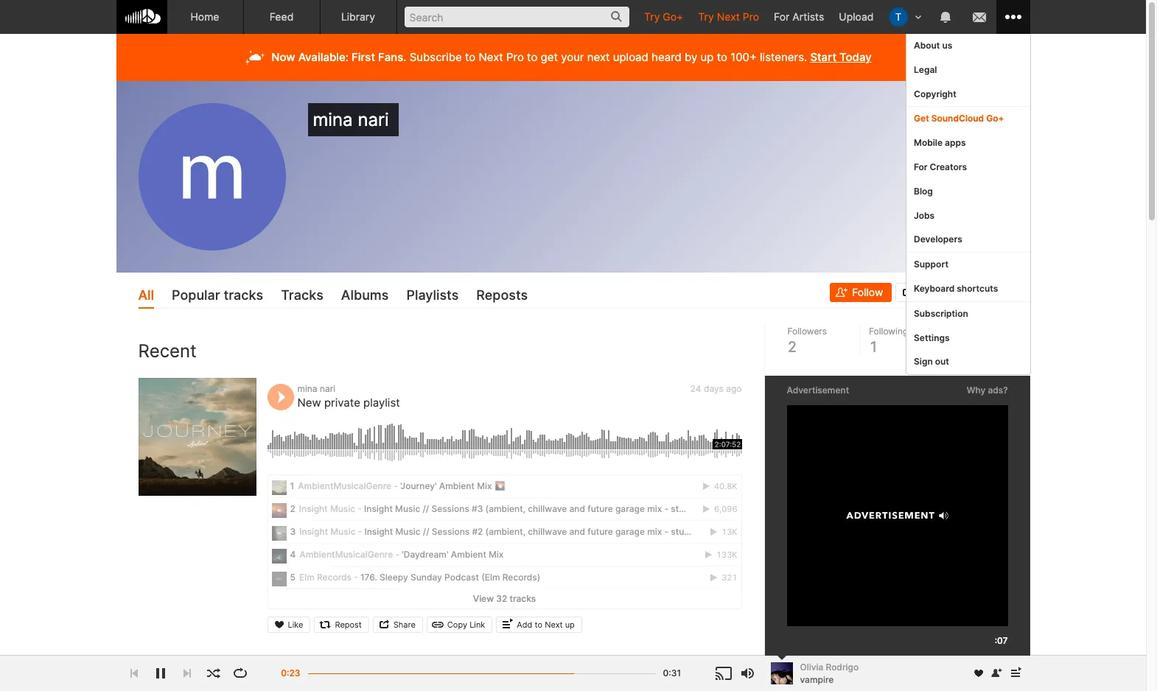 Task type: vqa. For each thing, say whether or not it's contained in the screenshot.
View associated with View all
yes



Task type: describe. For each thing, give the bounding box(es) containing it.
for artists
[[774, 10, 824, 23]]

new private playlist element
[[138, 378, 256, 496]]

tracks for tracks 0
[[943, 326, 971, 337]]

albums
[[341, 287, 389, 303]]

mina nari's avatar element
[[138, 103, 286, 251]]

try for try go+
[[644, 10, 660, 23]]

tracks 0
[[943, 326, 971, 356]]

copy
[[447, 620, 467, 630]]

all link
[[138, 284, 154, 309]]

2 horizontal spatial next
[[717, 10, 740, 23]]

feed
[[270, 10, 294, 23]]

recent
[[138, 341, 197, 362]]

days for 24 days ago
[[704, 383, 724, 394]]

24 days ago electronic
[[690, 665, 742, 690]]

1 horizontal spatial share button
[[896, 283, 955, 302]]

private
[[324, 396, 360, 410]]

1 vertical spatial follow button
[[956, 644, 1008, 660]]

1 vertical spatial tracks
[[510, 593, 536, 604]]

for for for artists
[[774, 10, 790, 23]]

to left get
[[527, 50, 538, 64]]

shortcuts
[[957, 283, 998, 294]]

popular tracks
[[172, 287, 263, 303]]

view all
[[971, 394, 1008, 406]]

new  playlist element
[[138, 660, 256, 691]]

followers 2
[[788, 326, 827, 356]]

subscribe
[[410, 50, 462, 64]]

subscription
[[914, 308, 968, 319]]

creators
[[930, 161, 967, 172]]

about
[[914, 40, 940, 51]]

playlists
[[406, 287, 459, 303]]

albums link
[[341, 284, 389, 309]]

tara schultz's avatar element
[[889, 7, 908, 27]]

about us link
[[906, 34, 1030, 58]]

start
[[810, 50, 837, 64]]

Search search field
[[404, 7, 629, 27]]

100+
[[731, 50, 757, 64]]

0 horizontal spatial follow
[[852, 286, 883, 299]]

0 vertical spatial nari
[[358, 109, 389, 130]]

next
[[587, 50, 610, 64]]

support
[[914, 259, 948, 270]]

to left "100+"
[[717, 50, 727, 64]]

250 link
[[875, 506, 905, 516]]

1 vertical spatial follow
[[976, 647, 1001, 657]]

view for view all
[[971, 394, 994, 406]]

to inside add to next up button
[[535, 620, 543, 630]]

now
[[271, 50, 295, 64]]

try go+ link
[[637, 0, 691, 33]]

ambientmusicalgenre
[[831, 529, 938, 542]]

copy link
[[447, 620, 485, 630]]

1 vertical spatial mina nari
[[297, 665, 335, 676]]

apps
[[945, 137, 966, 148]]

try go+
[[644, 10, 684, 23]]

add to next up button
[[496, 617, 582, 633]]

about us
[[914, 40, 952, 51]]

library link
[[320, 0, 397, 34]]

keyboard
[[914, 283, 954, 294]]

to right subscribe
[[465, 50, 476, 64]]

your
[[561, 50, 584, 64]]

pop element
[[787, 423, 824, 460]]

up inside button
[[565, 620, 575, 630]]

next inside button
[[545, 620, 563, 630]]

settings link
[[906, 326, 1030, 350]]

2 vertical spatial mina
[[297, 665, 317, 676]]

get
[[541, 50, 558, 64]]

by
[[685, 50, 698, 64]]

upload
[[613, 50, 649, 64]]

start today link
[[810, 50, 872, 64]]

for artists link
[[767, 0, 832, 33]]

copyright
[[914, 88, 956, 99]]

artists
[[792, 10, 824, 23]]

24 for 24 days ago
[[690, 383, 701, 394]]

1
[[869, 338, 879, 356]]

days for 24 days ago electronic
[[704, 665, 724, 676]]

21
[[805, 394, 819, 406]]

0 vertical spatial mina
[[313, 109, 353, 130]]

mina nari new private playlist
[[297, 383, 400, 410]]

for creators link
[[906, 156, 1030, 180]]

tracks for tracks
[[281, 287, 323, 303]]

why
[[967, 385, 986, 396]]

try for try next pro
[[698, 10, 714, 23]]

selected
[[896, 489, 939, 502]]

vampire element
[[771, 663, 793, 685]]

0 horizontal spatial share button
[[373, 617, 423, 633]]

2 vertical spatial nari
[[320, 665, 335, 676]]

heard
[[652, 50, 682, 64]]

like
[[288, 620, 303, 630]]

olivia rodrigo link
[[800, 661, 964, 674]]

1 mina nari link from the top
[[297, 383, 335, 394]]

settings
[[914, 332, 949, 343]]

followers
[[788, 326, 827, 337]]

fans.
[[378, 50, 406, 64]]

advertisement
[[787, 385, 849, 396]]

0 horizontal spatial go+
[[663, 10, 684, 23]]

mina inside mina nari new private playlist
[[297, 383, 317, 394]]

developers
[[914, 234, 962, 245]]

legal link
[[906, 58, 1030, 82]]

:07
[[995, 635, 1008, 646]]

new
[[297, 396, 321, 410]]

all
[[997, 394, 1008, 406]]

24 for 24 days ago electronic
[[690, 665, 701, 676]]

0 vertical spatial up
[[701, 50, 714, 64]]

add to next up
[[517, 620, 575, 630]]

playlists link
[[406, 284, 459, 309]]

like image
[[787, 392, 802, 409]]

32 inside track stats element
[[926, 506, 936, 516]]

try next pro link
[[691, 0, 767, 33]]

view 32 tracks
[[473, 593, 536, 604]]

0 horizontal spatial pro
[[506, 50, 524, 64]]

1,820
[[882, 647, 905, 657]]

1 vertical spatial go+
[[986, 113, 1004, 124]]

out
[[935, 356, 949, 367]]

reposts
[[476, 287, 528, 303]]

reposts link
[[476, 284, 528, 309]]

home link
[[167, 0, 244, 34]]

support link
[[906, 253, 1030, 277]]

episode 30 - selected & mixed by kyrro element
[[787, 477, 824, 513]]

why ads?
[[967, 385, 1008, 396]]

mixed
[[952, 489, 981, 502]]

ambientmusicalgenre's avatar element
[[787, 625, 824, 661]]



Task type: locate. For each thing, give the bounding box(es) containing it.
up right add
[[565, 620, 575, 630]]

follow button up following
[[830, 283, 892, 302]]

new private playlist link
[[297, 396, 400, 410]]

view
[[971, 394, 994, 406], [473, 593, 494, 604]]

keyboard shortcuts
[[914, 283, 998, 294]]

1 horizontal spatial tracks
[[943, 326, 971, 337]]

subscription link
[[906, 302, 1030, 326]]

get
[[914, 113, 929, 124]]

1 vertical spatial for
[[914, 161, 927, 172]]

view up link
[[473, 593, 494, 604]]

56k
[[845, 647, 861, 657]]

get soundcloud go+
[[914, 113, 1004, 124]]

0:31
[[663, 668, 681, 679]]

go+ down copyright link
[[986, 113, 1004, 124]]

ago for 24 days ago electronic
[[726, 665, 742, 676]]

try up heard
[[644, 10, 660, 23]]

1 horizontal spatial tracks
[[510, 593, 536, 604]]

following 1
[[869, 326, 908, 356]]

for
[[774, 10, 790, 23], [914, 161, 927, 172]]

go+ up heard
[[663, 10, 684, 23]]

1 horizontal spatial pro
[[743, 10, 759, 23]]

share button right repost
[[373, 617, 423, 633]]

nari right 0:23 on the bottom of page
[[320, 665, 335, 676]]

next up "100+"
[[717, 10, 740, 23]]

view for view 32 tracks
[[473, 593, 494, 604]]

like button
[[267, 617, 311, 633]]

copy link button
[[427, 617, 493, 633]]

1 vertical spatial next
[[479, 50, 503, 64]]

popular
[[172, 287, 220, 303]]

by
[[984, 489, 996, 502]]

2
[[788, 338, 797, 356]]

tracks up 0
[[943, 326, 971, 337]]

mina nari
[[313, 109, 394, 130], [297, 665, 335, 676]]

electronic link
[[684, 678, 742, 691]]

0 vertical spatial 32
[[926, 506, 936, 516]]

1 horizontal spatial 32
[[926, 506, 936, 516]]

0 vertical spatial 24
[[690, 383, 701, 394]]

0 vertical spatial ago
[[726, 383, 742, 394]]

1 days from the top
[[704, 383, 724, 394]]

mina nari down the like
[[297, 665, 335, 676]]

0 horizontal spatial 32
[[496, 593, 507, 604]]

0:23
[[281, 668, 300, 679]]

jobs link
[[906, 204, 1030, 228]]

0 vertical spatial share
[[918, 286, 946, 299]]

mina nari link down the like
[[297, 665, 335, 676]]

first
[[352, 50, 375, 64]]

following image
[[787, 593, 802, 611]]

to right add
[[535, 620, 543, 630]]

1 vertical spatial share
[[393, 620, 416, 630]]

0 horizontal spatial up
[[565, 620, 575, 630]]

get soundcloud go+ link
[[906, 107, 1030, 131]]

blog
[[914, 186, 933, 197]]

nari inside mina nari new private playlist
[[320, 383, 335, 394]]

0 vertical spatial mina nari link
[[297, 383, 335, 394]]

1 horizontal spatial next
[[545, 620, 563, 630]]

1 horizontal spatial go+
[[986, 113, 1004, 124]]

1 horizontal spatial share
[[918, 286, 946, 299]]

ads?
[[988, 385, 1008, 396]]

try next pro
[[698, 10, 759, 23]]

follow
[[852, 286, 883, 299], [976, 647, 1001, 657]]

ago up the electronic
[[726, 665, 742, 676]]

track stats element
[[831, 503, 1008, 519]]

share for leftmost share popup button
[[393, 620, 416, 630]]

ago for 24 days ago
[[726, 383, 742, 394]]

nari down first
[[358, 109, 389, 130]]

2 days from the top
[[704, 665, 724, 676]]

for for for creators
[[914, 161, 927, 172]]

2 24 from the top
[[690, 665, 701, 676]]

progress bar
[[308, 666, 656, 691]]

1 horizontal spatial for
[[914, 161, 927, 172]]

up right by
[[701, 50, 714, 64]]

listeners.
[[760, 50, 807, 64]]

blog link
[[906, 180, 1030, 204]]

0 vertical spatial pro
[[743, 10, 759, 23]]

0 vertical spatial view
[[971, 394, 994, 406]]

view 32 tracks link
[[268, 589, 741, 609]]

1 24 from the top
[[690, 383, 701, 394]]

2 ago from the top
[[726, 665, 742, 676]]

ago
[[726, 383, 742, 394], [726, 665, 742, 676]]

-
[[889, 489, 894, 502]]

mina down "available:"
[[313, 109, 353, 130]]

share button
[[896, 283, 955, 302], [373, 617, 423, 633]]

developers link
[[906, 228, 1030, 252]]

vampire link
[[800, 673, 834, 687]]

next down search search field
[[479, 50, 503, 64]]

1 horizontal spatial try
[[698, 10, 714, 23]]

jobs
[[914, 210, 934, 221]]

add
[[517, 620, 532, 630]]

next
[[717, 10, 740, 23], [479, 50, 503, 64], [545, 620, 563, 630]]

0 vertical spatial follow button
[[830, 283, 892, 302]]

0 vertical spatial days
[[704, 383, 724, 394]]

1 horizontal spatial view
[[971, 394, 994, 406]]

share up subscription
[[918, 286, 946, 299]]

pro up "100+"
[[743, 10, 759, 23]]

1 vertical spatial 32
[[496, 593, 507, 604]]

next right add
[[545, 620, 563, 630]]

mina nari link up new
[[297, 383, 335, 394]]

0 vertical spatial tracks
[[281, 287, 323, 303]]

2 try from the left
[[698, 10, 714, 23]]

try right try go+ link at right
[[698, 10, 714, 23]]

1 horizontal spatial follow
[[976, 647, 1001, 657]]

follow button up "next up" image
[[956, 644, 1008, 660]]

upload link
[[832, 0, 881, 33]]

popular tracks link
[[172, 284, 263, 309]]

1 vertical spatial mina
[[297, 383, 317, 394]]

1 vertical spatial days
[[704, 665, 724, 676]]

0 vertical spatial go+
[[663, 10, 684, 23]]

1 vertical spatial up
[[565, 620, 575, 630]]

1 vertical spatial ago
[[726, 665, 742, 676]]

1 horizontal spatial up
[[701, 50, 714, 64]]

try
[[644, 10, 660, 23], [698, 10, 714, 23]]

nari up private
[[320, 383, 335, 394]]

tracks right popular
[[224, 287, 263, 303]]

'infinite' ambient mix element
[[787, 530, 824, 567]]

vampire
[[800, 674, 834, 685]]

olivia
[[800, 662, 824, 673]]

0 horizontal spatial share
[[393, 620, 416, 630]]

for left artists
[[774, 10, 790, 23]]

share
[[918, 286, 946, 299], [393, 620, 416, 630]]

days
[[704, 383, 724, 394], [704, 665, 724, 676]]

0 horizontal spatial view
[[473, 593, 494, 604]]

0 horizontal spatial for
[[774, 10, 790, 23]]

0 vertical spatial for
[[774, 10, 790, 23]]

pro left get
[[506, 50, 524, 64]]

tracks
[[281, 287, 323, 303], [943, 326, 971, 337]]

repost
[[335, 620, 362, 630]]

24
[[690, 383, 701, 394], [690, 665, 701, 676]]

1 vertical spatial mina nari link
[[297, 665, 335, 676]]

1 vertical spatial 24
[[690, 665, 701, 676]]

0 vertical spatial follow
[[852, 286, 883, 299]]

7,284
[[845, 506, 868, 516]]

0 vertical spatial mina nari
[[313, 109, 394, 130]]

0 vertical spatial next
[[717, 10, 740, 23]]

likes
[[822, 394, 843, 406]]

legal
[[914, 64, 937, 75]]

follow down :07
[[976, 647, 1001, 657]]

21 likes
[[805, 394, 843, 406]]

ago inside 24 days ago electronic
[[726, 665, 742, 676]]

24 inside 24 days ago electronic
[[690, 665, 701, 676]]

0 vertical spatial share button
[[896, 283, 955, 302]]

episode 30 - selected & mixed by kyrro
[[831, 489, 1025, 502]]

1 vertical spatial nari
[[320, 383, 335, 394]]

follow up following
[[852, 286, 883, 299]]

sign out
[[914, 356, 949, 367]]

mina up new
[[297, 383, 317, 394]]

56k link
[[831, 647, 861, 657]]

2 mina nari link from the top
[[297, 665, 335, 676]]

1,820 link
[[868, 647, 905, 657]]

up
[[701, 50, 714, 64], [565, 620, 575, 630]]

1 vertical spatial share button
[[373, 617, 423, 633]]

share left copy
[[393, 620, 416, 630]]

None search field
[[397, 0, 637, 33]]

0
[[943, 338, 952, 356]]

mina nari down first
[[313, 109, 394, 130]]

1 vertical spatial view
[[473, 593, 494, 604]]

0 horizontal spatial try
[[644, 10, 660, 23]]

share button up subscription
[[896, 283, 955, 302]]

follow button
[[830, 283, 892, 302], [956, 644, 1008, 660]]

0 horizontal spatial tracks
[[224, 287, 263, 303]]

1 ago from the top
[[726, 383, 742, 394]]

0 horizontal spatial follow button
[[830, 283, 892, 302]]

today
[[839, 50, 872, 64]]

0 horizontal spatial next
[[479, 50, 503, 64]]

next up image
[[1006, 665, 1024, 683]]

ago left like image
[[726, 383, 742, 394]]

mina down the like
[[297, 665, 317, 676]]

1 vertical spatial tracks
[[943, 326, 971, 337]]

0 horizontal spatial tracks
[[281, 287, 323, 303]]

kyrro
[[999, 489, 1025, 502]]

tracks
[[224, 287, 263, 303], [510, 593, 536, 604]]

&
[[942, 489, 949, 502]]

2 vertical spatial next
[[545, 620, 563, 630]]

sign out link
[[906, 350, 1030, 375]]

go+
[[663, 10, 684, 23], [986, 113, 1004, 124]]

for up blog
[[914, 161, 927, 172]]

now available: first fans. subscribe to next pro to get your next upload heard by up to 100+ listeners. start today
[[271, 50, 872, 64]]

1 horizontal spatial follow button
[[956, 644, 1008, 660]]

olivia rodrigo vampire
[[800, 662, 859, 685]]

days inside 24 days ago electronic
[[704, 665, 724, 676]]

1 try from the left
[[644, 10, 660, 23]]

32 link
[[911, 506, 936, 516]]

for creators
[[914, 161, 967, 172]]

30
[[873, 489, 886, 502]]

keyboard shortcuts link
[[906, 277, 1030, 301]]

us
[[942, 40, 952, 51]]

tracks left albums
[[281, 287, 323, 303]]

view left all
[[971, 394, 994, 406]]

tracks up add
[[510, 593, 536, 604]]

0 vertical spatial tracks
[[224, 287, 263, 303]]

share for rightmost share popup button
[[918, 286, 946, 299]]

tracks link
[[281, 284, 323, 309]]

mobile apps
[[914, 137, 966, 148]]

1 vertical spatial pro
[[506, 50, 524, 64]]



